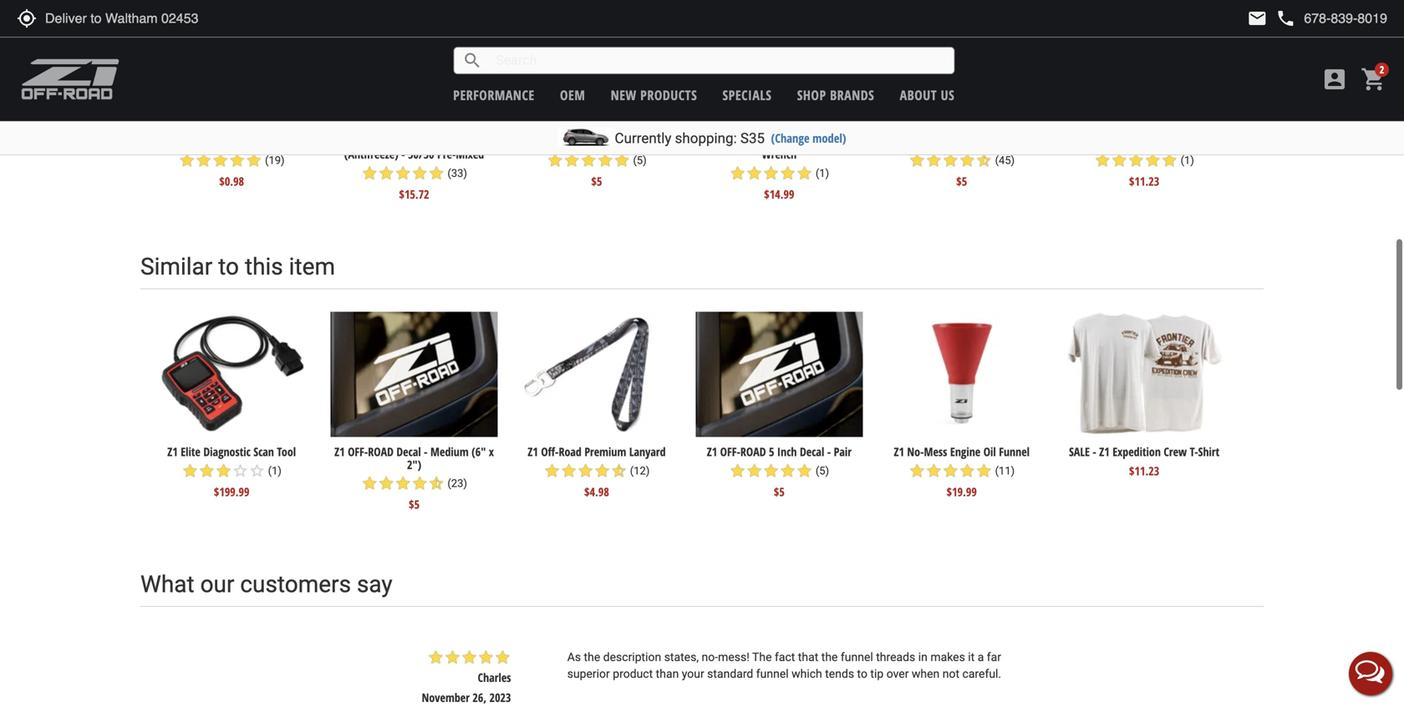Task type: vqa. For each thing, say whether or not it's contained in the screenshot.


Task type: describe. For each thing, give the bounding box(es) containing it.
the
[[752, 651, 772, 665]]

$11.23 inside star star star star star (1) $11.23
[[1129, 173, 1159, 189]]

z1 inside z1 off-road decal - medium (6" x 2") star star star star star_half (23) $5
[[334, 444, 345, 460]]

0 vertical spatial z1 off-road 5 inch decal - pair star star star star star (5) $5
[[524, 133, 669, 189]]

s35
[[740, 130, 765, 147]]

mail
[[1247, 8, 1267, 28]]

2 horizontal spatial decal
[[800, 444, 824, 460]]

(1) inside star star star star star (1) $11.23
[[1181, 154, 1194, 167]]

$199.99
[[214, 484, 249, 500]]

new products
[[611, 86, 697, 104]]

(12)
[[630, 465, 650, 478]]

performance link
[[453, 86, 535, 104]]

new
[[611, 86, 637, 104]]

26,
[[473, 690, 487, 706]]

about us link
[[900, 86, 955, 104]]

no-
[[907, 444, 924, 460]]

specials
[[723, 86, 772, 104]]

$14.99
[[764, 186, 794, 202]]

road inside z1 off-road decal - medium (6" x 2") star star star star star_half (23) $5
[[368, 444, 394, 460]]

products
[[640, 86, 697, 104]]

z1 inside z1 off-road premium lanyard star star star star star_half (12) $4.98
[[528, 444, 538, 460]]

$5 inside star star star star star_half (45) $5
[[956, 173, 967, 189]]

(19)
[[265, 154, 285, 167]]

(change
[[771, 130, 810, 146]]

oem for oem
[[560, 86, 585, 104]]

customers
[[240, 571, 351, 599]]

off- inside z1 off-road decal - medium (6" x 2") star star star star star_half (23) $5
[[348, 444, 368, 460]]

- inside sale - z1 expedition crew t-shirt $11.23
[[1093, 444, 1096, 460]]

2 star_border from the left
[[249, 463, 265, 480]]

0 vertical spatial 5
[[586, 133, 592, 149]]

lanyard
[[629, 444, 666, 460]]

mixed
[[456, 146, 484, 162]]

not
[[943, 668, 960, 682]]

z1 inside z1 elite diagnostic scan tool star star star star_border star_border (1) $199.99
[[167, 444, 178, 460]]

0 horizontal spatial funnel
[[756, 668, 789, 682]]

sale - z1 expedition crew t-shirt $11.23
[[1069, 444, 1220, 479]]

1 vertical spatial (5)
[[816, 465, 829, 478]]

charles
[[478, 670, 511, 686]]

crew
[[1164, 444, 1187, 460]]

star star star star star_half (45) $5
[[909, 152, 1015, 189]]

$19.99
[[947, 484, 977, 500]]

account_box link
[[1317, 66, 1352, 93]]

product
[[613, 668, 653, 682]]

2023
[[489, 690, 511, 706]]

elite
[[181, 444, 200, 460]]

z1 down performance
[[524, 133, 535, 149]]

2 horizontal spatial off-
[[720, 444, 740, 460]]

tends
[[825, 668, 854, 682]]

currently
[[615, 130, 671, 147]]

what
[[140, 571, 194, 599]]

road
[[559, 444, 582, 460]]

shopping_cart link
[[1356, 66, 1387, 93]]

about
[[900, 86, 937, 104]]

0 vertical spatial inch
[[595, 133, 614, 149]]

our
[[200, 571, 234, 599]]

$5 inside z1 off-road decal - medium (6" x 2") star star star star star_half (23) $5
[[409, 497, 420, 513]]

z1 motorsports logo image
[[21, 59, 120, 100]]

pre-
[[437, 146, 456, 162]]

star star star star star (1) $11.23
[[1094, 152, 1194, 189]]

1 vertical spatial pair
[[834, 444, 852, 460]]

description
[[603, 651, 661, 665]]

standard
[[707, 668, 753, 682]]

november
[[422, 690, 470, 706]]

what our customers say
[[140, 571, 393, 599]]

tool
[[277, 444, 296, 460]]

search
[[462, 51, 482, 71]]

over
[[887, 668, 909, 682]]

no-
[[702, 651, 718, 665]]

makes
[[930, 651, 965, 665]]

life
[[400, 133, 416, 149]]

(11)
[[995, 465, 1015, 478]]

premium
[[584, 444, 626, 460]]

Search search field
[[482, 48, 954, 73]]

1 horizontal spatial decal
[[617, 133, 642, 149]]

mess!
[[718, 651, 750, 665]]

z1 elite diagnostic scan tool star star star star_border star_border (1) $199.99
[[167, 444, 296, 500]]

star star star star star charles november 26, 2023
[[422, 650, 511, 706]]

$0.98
[[219, 173, 244, 189]]

my_location
[[17, 8, 37, 28]]

new products link
[[611, 86, 697, 104]]

(6"
[[472, 444, 486, 460]]

1 vertical spatial 5
[[769, 444, 774, 460]]

expedition
[[1113, 444, 1161, 460]]

1 vertical spatial z1 off-road 5 inch decal - pair star star star star star (5) $5
[[707, 444, 852, 500]]

as
[[567, 651, 581, 665]]

star_half inside star star star star star_half (45) $5
[[976, 152, 992, 169]]

similar
[[140, 253, 212, 281]]

diagnostic
[[203, 444, 251, 460]]

funnel
[[999, 444, 1030, 460]]

off-
[[541, 444, 559, 460]]

similar to this item
[[140, 253, 335, 281]]

item
[[289, 253, 335, 281]]

account_box
[[1321, 66, 1348, 93]]

fact
[[775, 651, 795, 665]]

far
[[987, 651, 1001, 665]]

superior
[[567, 668, 610, 682]]

(33)
[[447, 167, 467, 180]]

brands
[[830, 86, 874, 104]]

(45)
[[995, 154, 1015, 167]]

when
[[912, 668, 940, 682]]



Task type: locate. For each thing, give the bounding box(es) containing it.
star
[[179, 152, 195, 169], [195, 152, 212, 169], [212, 152, 229, 169], [229, 152, 246, 169], [246, 152, 262, 169], [547, 152, 564, 169], [564, 152, 580, 169], [580, 152, 597, 169], [597, 152, 614, 169], [614, 152, 630, 169], [909, 152, 926, 169], [926, 152, 942, 169], [942, 152, 959, 169], [959, 152, 976, 169], [1094, 152, 1111, 169], [1111, 152, 1128, 169], [1128, 152, 1145, 169], [1145, 152, 1161, 169], [1161, 152, 1178, 169], [361, 165, 378, 182], [378, 165, 395, 182], [395, 165, 411, 182], [411, 165, 428, 182], [428, 165, 445, 182], [729, 165, 746, 182], [746, 165, 763, 182], [763, 165, 779, 182], [779, 165, 796, 182], [796, 165, 813, 182], [182, 463, 198, 480], [198, 463, 215, 480], [215, 463, 232, 480], [544, 463, 560, 480], [560, 463, 577, 480], [577, 463, 594, 480], [594, 463, 611, 480], [729, 463, 746, 480], [746, 463, 763, 480], [763, 463, 779, 480], [779, 463, 796, 480], [796, 463, 813, 480], [909, 463, 926, 480], [926, 463, 942, 480], [942, 463, 959, 480], [959, 463, 976, 480], [976, 463, 992, 480], [361, 476, 378, 492], [378, 476, 395, 492], [395, 476, 411, 492], [411, 476, 428, 492], [428, 650, 444, 667], [444, 650, 461, 667], [461, 650, 478, 667], [478, 650, 494, 667], [494, 650, 511, 667]]

in
[[918, 651, 928, 665]]

0 horizontal spatial (1)
[[268, 465, 282, 478]]

(1) inside z1 elite diagnostic scan tool star star star star_border star_border (1) $199.99
[[268, 465, 282, 478]]

pair left 'no-'
[[834, 444, 852, 460]]

a
[[978, 651, 984, 665]]

ratcheting
[[756, 133, 804, 149]]

1 horizontal spatial star_half
[[611, 463, 627, 480]]

2 $11.23 from the top
[[1129, 463, 1159, 479]]

$5
[[591, 173, 602, 189], [956, 173, 967, 189], [774, 484, 785, 500], [409, 497, 420, 513]]

medium
[[430, 444, 469, 460]]

(1) for star
[[816, 167, 829, 180]]

star_half left (45)
[[976, 152, 992, 169]]

z1 left 'no-'
[[894, 444, 904, 460]]

blue
[[419, 133, 439, 149]]

mess
[[924, 444, 947, 460]]

coolant
[[442, 133, 477, 149]]

0 horizontal spatial the
[[584, 651, 600, 665]]

oil
[[983, 444, 996, 460]]

which
[[792, 668, 822, 682]]

wrench
[[762, 146, 797, 162]]

0 vertical spatial pair
[[651, 133, 669, 149]]

shop
[[797, 86, 826, 104]]

50/50
[[408, 146, 434, 162]]

0 horizontal spatial to
[[218, 253, 239, 281]]

star_border down scan
[[249, 463, 265, 480]]

z1 off-road 5 inch decal - pair star star star star star (5) $5
[[524, 133, 669, 189], [707, 444, 852, 500]]

t-
[[1190, 444, 1198, 460]]

0 horizontal spatial z1 off-road 5 inch decal - pair star star star star star (5) $5
[[524, 133, 669, 189]]

to inside as the description states, no-mess! the fact that the funnel threads in makes it a far superior product than your standard funnel which tends to tip over when not careful.
[[857, 668, 868, 682]]

0 horizontal spatial off-
[[348, 444, 368, 460]]

phone link
[[1276, 8, 1387, 28]]

0 vertical spatial $11.23
[[1129, 173, 1159, 189]]

funnel up tends at the bottom right of page
[[841, 651, 873, 665]]

1 horizontal spatial road
[[558, 133, 583, 149]]

pair left the shopping:
[[651, 133, 669, 149]]

z1 left 10mm
[[710, 133, 721, 149]]

1 horizontal spatial inch
[[777, 444, 797, 460]]

1 horizontal spatial pair
[[834, 444, 852, 460]]

1 horizontal spatial z1 off-road 5 inch decal - pair star star star star star (5) $5
[[707, 444, 852, 500]]

mail phone
[[1247, 8, 1296, 28]]

star_half left (12)
[[611, 463, 627, 480]]

z1 left off-
[[528, 444, 538, 460]]

10mm
[[724, 133, 753, 149]]

1 vertical spatial to
[[857, 668, 868, 682]]

1 horizontal spatial 5
[[769, 444, 774, 460]]

scan
[[253, 444, 274, 460]]

0 vertical spatial funnel
[[841, 651, 873, 665]]

z1 left elite on the bottom
[[167, 444, 178, 460]]

oem long life blue coolant (antifreeze) - 50/50 pre-mixed star star star star star (33) $15.72
[[344, 133, 484, 202]]

$4.98
[[584, 484, 609, 500]]

1 $11.23 from the top
[[1129, 173, 1159, 189]]

currently shopping: s35 (change model)
[[615, 130, 846, 147]]

0 vertical spatial to
[[218, 253, 239, 281]]

-
[[645, 133, 648, 149], [401, 146, 405, 162], [424, 444, 428, 460], [827, 444, 831, 460], [1093, 444, 1096, 460]]

(23)
[[447, 478, 467, 490]]

oem left new
[[560, 86, 585, 104]]

to left tip
[[857, 668, 868, 682]]

0 horizontal spatial 5
[[586, 133, 592, 149]]

(1)
[[1181, 154, 1194, 167], [816, 167, 829, 180], [268, 465, 282, 478]]

shopping_cart
[[1361, 66, 1387, 93]]

star_half inside z1 off-road premium lanyard star star star star star_half (12) $4.98
[[611, 463, 627, 480]]

0 vertical spatial oem
[[560, 86, 585, 104]]

2 horizontal spatial road
[[740, 444, 766, 460]]

to left this
[[218, 253, 239, 281]]

z1 no-mess engine oil funnel star star star star star (11) $19.99
[[894, 444, 1030, 500]]

1 vertical spatial oem
[[351, 133, 372, 149]]

1 horizontal spatial (5)
[[816, 465, 829, 478]]

1 horizontal spatial off-
[[538, 133, 558, 149]]

states,
[[664, 651, 699, 665]]

z1 inside the z1 no-mess engine oil funnel star star star star star (11) $19.99
[[894, 444, 904, 460]]

oem inside oem long life blue coolant (antifreeze) - 50/50 pre-mixed star star star star star (33) $15.72
[[351, 133, 372, 149]]

the up superior
[[584, 651, 600, 665]]

inch
[[595, 133, 614, 149], [777, 444, 797, 460]]

pair
[[651, 133, 669, 149], [834, 444, 852, 460]]

1 horizontal spatial (1)
[[816, 167, 829, 180]]

1 horizontal spatial funnel
[[841, 651, 873, 665]]

say
[[357, 571, 393, 599]]

z1 off-road decal - medium (6" x 2") star star star star star_half (23) $5
[[334, 444, 494, 513]]

us
[[941, 86, 955, 104]]

that
[[798, 651, 818, 665]]

0 vertical spatial (5)
[[633, 154, 647, 167]]

z1 inside z1 10mm ratcheting keychain wrench star star star star star (1) $14.99
[[710, 133, 721, 149]]

1 the from the left
[[584, 651, 600, 665]]

star_border up $199.99
[[232, 463, 249, 480]]

(change model) link
[[771, 130, 846, 146]]

1 horizontal spatial to
[[857, 668, 868, 682]]

off- left 2")
[[348, 444, 368, 460]]

it
[[968, 651, 975, 665]]

0 horizontal spatial inch
[[595, 133, 614, 149]]

shop brands link
[[797, 86, 874, 104]]

(1) inside z1 10mm ratcheting keychain wrench star star star star star (1) $14.99
[[816, 167, 829, 180]]

the up tends at the bottom right of page
[[821, 651, 838, 665]]

performance
[[453, 86, 535, 104]]

2 horizontal spatial star_half
[[976, 152, 992, 169]]

2 horizontal spatial (1)
[[1181, 154, 1194, 167]]

- inside z1 off-road decal - medium (6" x 2") star star star star star_half (23) $5
[[424, 444, 428, 460]]

off- right lanyard
[[720, 444, 740, 460]]

oem for oem long life blue coolant (antifreeze) - 50/50 pre-mixed star star star star star (33) $15.72
[[351, 133, 372, 149]]

1 horizontal spatial the
[[821, 651, 838, 665]]

star_half inside z1 off-road decal - medium (6" x 2") star star star star star_half (23) $5
[[428, 476, 445, 492]]

0 horizontal spatial pair
[[651, 133, 669, 149]]

0 horizontal spatial star_half
[[428, 476, 445, 492]]

tip
[[870, 668, 884, 682]]

funnel down the
[[756, 668, 789, 682]]

the
[[584, 651, 600, 665], [821, 651, 838, 665]]

specials link
[[723, 86, 772, 104]]

0 horizontal spatial decal
[[396, 444, 421, 460]]

z1 right sale
[[1099, 444, 1110, 460]]

engine
[[950, 444, 981, 460]]

about us
[[900, 86, 955, 104]]

z1 right lanyard
[[707, 444, 717, 460]]

funnel
[[841, 651, 873, 665], [756, 668, 789, 682]]

1 vertical spatial $11.23
[[1129, 463, 1159, 479]]

$11.23 inside sale - z1 expedition crew t-shirt $11.23
[[1129, 463, 1159, 479]]

z1 inside sale - z1 expedition crew t-shirt $11.23
[[1099, 444, 1110, 460]]

1 horizontal spatial oem
[[560, 86, 585, 104]]

0 horizontal spatial road
[[368, 444, 394, 460]]

oem link
[[560, 86, 585, 104]]

careful.
[[962, 668, 1001, 682]]

$11.23
[[1129, 173, 1159, 189], [1129, 463, 1159, 479]]

z1 10mm ratcheting keychain wrench star star star star star (1) $14.99
[[710, 133, 848, 202]]

- inside oem long life blue coolant (antifreeze) - 50/50 pre-mixed star star star star star (33) $15.72
[[401, 146, 405, 162]]

long
[[375, 133, 397, 149]]

0 horizontal spatial oem
[[351, 133, 372, 149]]

1 vertical spatial inch
[[777, 444, 797, 460]]

z1 off-road premium lanyard star star star star star_half (12) $4.98
[[528, 444, 666, 500]]

oem left long
[[351, 133, 372, 149]]

star_half left (23)
[[428, 476, 445, 492]]

decal inside z1 off-road decal - medium (6" x 2") star star star star star_half (23) $5
[[396, 444, 421, 460]]

5
[[586, 133, 592, 149], [769, 444, 774, 460]]

0 horizontal spatial (5)
[[633, 154, 647, 167]]

z1 right the tool
[[334, 444, 345, 460]]

your
[[682, 668, 704, 682]]

mail link
[[1247, 8, 1267, 28]]

as the description states, no-mess! the fact that the funnel threads in makes it a far superior product than your standard funnel which tends to tip over when not careful.
[[567, 651, 1001, 682]]

oem
[[560, 86, 585, 104], [351, 133, 372, 149]]

x
[[489, 444, 494, 460]]

this
[[245, 253, 283, 281]]

1 vertical spatial funnel
[[756, 668, 789, 682]]

1 star_border from the left
[[232, 463, 249, 480]]

(1) for star_border
[[268, 465, 282, 478]]

phone
[[1276, 8, 1296, 28]]

shop brands
[[797, 86, 874, 104]]

2 the from the left
[[821, 651, 838, 665]]

keychain
[[807, 133, 848, 149]]

off- right mixed
[[538, 133, 558, 149]]

than
[[656, 668, 679, 682]]

shirt
[[1198, 444, 1220, 460]]



